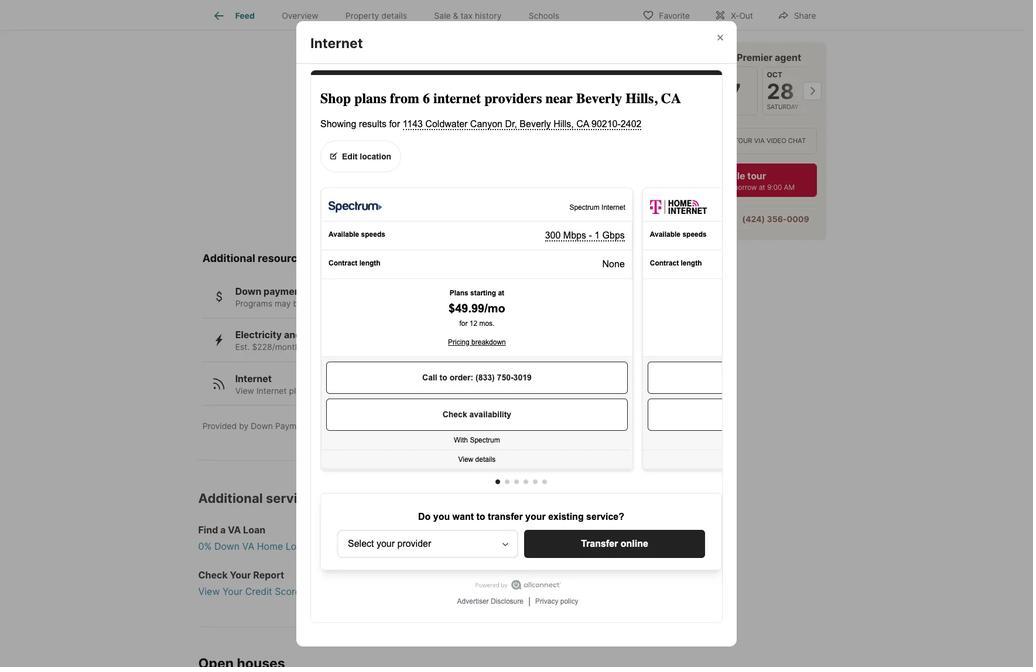 Task type: vqa. For each thing, say whether or not it's contained in the screenshot.
View in the Internet View Internet plans and providers available for this home
yes



Task type: describe. For each thing, give the bounding box(es) containing it.
year.
[[545, 206, 564, 216]]

oct for 28
[[768, 70, 783, 79]]

0%
[[198, 541, 212, 552]]

next
[[675, 183, 690, 192]]

quote
[[336, 541, 363, 552]]

property for property details
[[346, 11, 379, 21]]

1 vertical spatial down
[[251, 421, 273, 431]]

compare
[[566, 206, 603, 216]]

additional resources
[[203, 252, 310, 265]]

available:
[[692, 183, 723, 192]]

0 vertical spatial with
[[676, 52, 696, 63]]

electricity
[[235, 329, 282, 341]]

1 horizontal spatial solar
[[397, 342, 416, 352]]

electricity and solar est. $228/month, save                  $228 with rooftop solar
[[235, 329, 416, 352]]

tour via video chat list box
[[653, 128, 817, 154]]

history
[[475, 11, 502, 21]]

favorite
[[660, 10, 690, 20]]

by
[[239, 421, 249, 431]]

0 vertical spatial solar
[[304, 329, 326, 341]]

find
[[198, 524, 218, 536]]

internet view internet plans and providers available for this home
[[235, 373, 455, 396]]

loan
[[243, 524, 266, 536]]

be
[[293, 298, 303, 308]]

$228
[[325, 342, 345, 352]]

/ month tooltip
[[416, 0, 843, 240]]

provided
[[203, 421, 237, 431]]

schools
[[529, 11, 560, 21]]

available
[[368, 386, 402, 396]]

down inside down payment assistance programs may be available.
[[235, 285, 262, 297]]

an
[[599, 196, 608, 206]]

down inside find a va loan 0% down va home loans: get quote
[[215, 541, 240, 552]]

tax
[[461, 11, 473, 21]]

home
[[433, 386, 455, 396]]

video
[[767, 137, 787, 145]]

x-
[[731, 10, 740, 20]]

with inside electricity and solar est. $228/month, save                  $228 with rooftop solar
[[347, 342, 364, 352]]

feed link
[[212, 9, 255, 23]]

month
[[573, 91, 601, 103]]

compare insurance quotes
[[463, 206, 603, 226]]

9:00
[[768, 183, 783, 192]]

1 horizontal spatial va
[[242, 541, 255, 552]]

sale
[[435, 11, 451, 21]]

resource,
[[312, 421, 350, 431]]

view inside internet view internet plans and providers available for this home
[[235, 386, 254, 396]]

x-out button
[[705, 3, 764, 27]]

oct 26 thursday
[[665, 70, 697, 111]]

save
[[305, 342, 323, 352]]

view your credit score link
[[198, 585, 632, 599]]

$228/month,
[[252, 342, 302, 352]]

may
[[275, 298, 291, 308]]

none text field inside / month tooltip
[[440, 90, 557, 104]]

payment
[[275, 421, 309, 431]]

payment
[[264, 285, 304, 297]]

view inside check your report view your credit score
[[198, 586, 220, 597]]

ask a question link
[[664, 214, 723, 224]]

and inside internet view internet plans and providers available for this home
[[312, 386, 327, 396]]

property details
[[346, 11, 407, 21]]

ask
[[664, 214, 679, 224]]

schedule
[[703, 170, 746, 182]]

check
[[198, 569, 228, 581]]

(424) 356-0009 link
[[743, 214, 810, 224]]

share
[[795, 10, 817, 20]]

356-
[[768, 214, 788, 224]]

policygenius
[[463, 196, 512, 206]]

out
[[740, 10, 754, 20]]

share button
[[768, 3, 827, 27]]

&
[[453, 11, 459, 21]]

loans:
[[286, 541, 315, 552]]

down payment assistance programs may be available.
[[235, 285, 356, 308]]

x-out
[[731, 10, 754, 20]]

saved
[[530, 196, 553, 206]]

find a va loan 0% down va home loans: get quote
[[198, 524, 363, 552]]

assistance
[[306, 285, 356, 297]]

additional for additional resources
[[203, 252, 255, 265]]

wattbuy,
[[353, 421, 387, 431]]

compare insurance quotes link
[[463, 206, 603, 226]]

available.
[[305, 298, 342, 308]]

tour via video chat
[[735, 137, 807, 145]]

redfin
[[706, 52, 735, 63]]

sale & tax history
[[435, 11, 502, 21]]

feed
[[235, 11, 255, 21]]

programs
[[235, 298, 273, 308]]

internet for internet view internet plans and providers available for this home
[[235, 373, 272, 384]]

friday
[[716, 103, 737, 111]]

0% down va home loans: get quote link
[[198, 539, 632, 553]]

27
[[716, 79, 742, 104]]

schools tab
[[516, 2, 573, 30]]

additional for additional services
[[198, 491, 263, 506]]

internet element
[[311, 21, 377, 52]]

has
[[514, 196, 528, 206]]

internet dialog
[[297, 21, 737, 646]]



Task type: locate. For each thing, give the bounding box(es) containing it.
1 vertical spatial and
[[312, 386, 327, 396]]

check your report view your credit score
[[198, 569, 301, 597]]

property taxes
[[431, 15, 487, 25]]

oct inside oct 26 thursday
[[665, 70, 680, 79]]

property inside / month tooltip
[[431, 15, 464, 25]]

0 vertical spatial a
[[698, 52, 704, 63]]

am
[[785, 183, 795, 192]]

with right $228
[[347, 342, 364, 352]]

0 horizontal spatial property
[[346, 11, 379, 21]]

schedule tour next available: tomorrow at 9:00 am
[[675, 170, 795, 192]]

a right ask
[[681, 214, 686, 224]]

ask a question
[[664, 214, 723, 224]]

$350
[[507, 206, 528, 216]]

1 vertical spatial view
[[198, 586, 220, 597]]

chat
[[789, 137, 807, 145]]

credit
[[245, 586, 272, 597]]

(424) 356-0009
[[743, 214, 810, 224]]

via
[[755, 137, 765, 145]]

agent
[[775, 52, 802, 63]]

0 horizontal spatial tour
[[653, 52, 674, 63]]

homeowners' insurance
[[431, 122, 524, 132]]

rooftop
[[366, 342, 395, 352]]

tab list
[[198, 0, 583, 30]]

property details tab
[[332, 2, 421, 30]]

1 vertical spatial va
[[242, 541, 255, 552]]

1 vertical spatial a
[[681, 214, 686, 224]]

2 horizontal spatial oct
[[768, 70, 783, 79]]

1 horizontal spatial view
[[235, 386, 254, 396]]

your
[[230, 569, 251, 581], [223, 586, 243, 597]]

overview
[[282, 11, 319, 21]]

tour for tour with a redfin premier agent
[[653, 52, 674, 63]]

0 vertical spatial down
[[235, 285, 262, 297]]

and right 'plans'
[[312, 386, 327, 396]]

1 horizontal spatial with
[[676, 52, 696, 63]]

tour inside list box
[[735, 137, 753, 145]]

oct down redfin at the right top
[[716, 70, 731, 79]]

va left loan
[[228, 524, 241, 536]]

internet down overview tab
[[311, 35, 363, 51]]

1 horizontal spatial a
[[681, 214, 686, 224]]

option
[[653, 128, 727, 154]]

internet down "est." on the left bottom of the page
[[235, 373, 272, 384]]

view down check
[[198, 586, 220, 597]]

2 vertical spatial internet
[[257, 386, 287, 396]]

allconnect
[[406, 421, 448, 431]]

view up by
[[235, 386, 254, 396]]

0 horizontal spatial a
[[220, 524, 226, 536]]

and right wattbuy,
[[389, 421, 404, 431]]

a left redfin at the right top
[[698, 52, 704, 63]]

saturday
[[768, 103, 799, 111]]

property
[[346, 11, 379, 21], [431, 15, 464, 25]]

1 advertisement from the top
[[512, 527, 561, 536]]

a inside find a va loan 0% down va home loans: get quote
[[220, 524, 226, 536]]

0 vertical spatial advertisement
[[512, 527, 561, 536]]

at
[[759, 183, 766, 192]]

tour
[[653, 52, 674, 63], [735, 137, 753, 145]]

tour up previous 'image'
[[653, 52, 674, 63]]

None button
[[660, 66, 707, 116], [712, 66, 759, 116], [763, 66, 811, 116], [660, 66, 707, 116], [712, 66, 759, 116], [763, 66, 811, 116]]

1 horizontal spatial and
[[312, 386, 327, 396]]

solar
[[304, 329, 326, 341], [397, 342, 416, 352]]

internet left 'plans'
[[257, 386, 287, 396]]

oct for 26
[[665, 70, 680, 79]]

score
[[275, 586, 301, 597]]

resources
[[258, 252, 310, 265]]

this
[[417, 386, 431, 396]]

a for ask a question
[[681, 214, 686, 224]]

2 horizontal spatial and
[[389, 421, 404, 431]]

internet for internet
[[311, 35, 363, 51]]

tour left via
[[735, 137, 753, 145]]

1 vertical spatial with
[[347, 342, 364, 352]]

get
[[318, 541, 334, 552]]

0 vertical spatial your
[[230, 569, 251, 581]]

homeowners'
[[431, 122, 484, 132]]

with up oct 26 thursday
[[676, 52, 696, 63]]

2 vertical spatial down
[[215, 541, 240, 552]]

question
[[688, 214, 723, 224]]

oct down agent
[[768, 70, 783, 79]]

a
[[698, 52, 704, 63], [681, 214, 686, 224], [220, 524, 226, 536]]

advertisement for find a va loan 0% down va home loans: get quote
[[512, 527, 561, 536]]

thursday
[[665, 103, 697, 111]]

0 vertical spatial tour
[[653, 52, 674, 63]]

sale & tax history tab
[[421, 2, 516, 30]]

your down check
[[223, 586, 243, 597]]

2 horizontal spatial a
[[698, 52, 704, 63]]

1 vertical spatial tour
[[735, 137, 753, 145]]

1 vertical spatial advertisement
[[512, 572, 561, 581]]

additional services
[[198, 491, 320, 506]]

dues
[[450, 68, 469, 78]]

solar up save
[[304, 329, 326, 341]]

0 horizontal spatial view
[[198, 586, 220, 597]]

premier
[[738, 52, 773, 63]]

1 vertical spatial additional
[[198, 491, 263, 506]]

2 vertical spatial and
[[389, 421, 404, 431]]

1 horizontal spatial tour
[[735, 137, 753, 145]]

0 vertical spatial view
[[235, 386, 254, 396]]

customers
[[556, 196, 596, 206]]

(424)
[[743, 214, 766, 224]]

1 vertical spatial your
[[223, 586, 243, 597]]

insurance
[[463, 216, 503, 226]]

26
[[665, 79, 692, 104]]

favorite button
[[633, 3, 700, 27]]

oct inside oct 27 friday
[[716, 70, 731, 79]]

down
[[235, 285, 262, 297], [251, 421, 273, 431], [215, 541, 240, 552]]

1 oct from the left
[[665, 70, 680, 79]]

0 vertical spatial va
[[228, 524, 241, 536]]

taxes
[[467, 15, 487, 25]]

property inside tab
[[346, 11, 379, 21]]

providers
[[329, 386, 365, 396]]

provided by down payment resource, wattbuy, and allconnect
[[203, 421, 448, 431]]

3 oct from the left
[[768, 70, 783, 79]]

hoa dues
[[431, 68, 469, 78]]

insurance
[[486, 122, 524, 132]]

down right by
[[251, 421, 273, 431]]

a right find
[[220, 524, 226, 536]]

0 vertical spatial internet
[[311, 35, 363, 51]]

additional up find
[[198, 491, 263, 506]]

None text field
[[440, 90, 557, 104]]

0 horizontal spatial with
[[347, 342, 364, 352]]

1 vertical spatial internet
[[235, 373, 272, 384]]

tour with a redfin premier agent
[[653, 52, 802, 63]]

0 horizontal spatial solar
[[304, 329, 326, 341]]

tab list containing feed
[[198, 0, 583, 30]]

per
[[530, 206, 543, 216]]

oct inside 'oct 28 saturday'
[[768, 70, 783, 79]]

0 vertical spatial additional
[[203, 252, 255, 265]]

overview tab
[[268, 2, 332, 30]]

1 vertical spatial solar
[[397, 342, 416, 352]]

tour for tour via video chat
[[735, 137, 753, 145]]

/
[[567, 91, 570, 103]]

details
[[382, 11, 407, 21]]

report
[[253, 569, 284, 581]]

home
[[257, 541, 283, 552]]

down up programs
[[235, 285, 262, 297]]

previous image
[[648, 82, 667, 100]]

property for property taxes
[[431, 15, 464, 25]]

tomorrow
[[725, 183, 758, 192]]

additional up programs
[[203, 252, 255, 265]]

1 horizontal spatial oct
[[716, 70, 731, 79]]

and inside electricity and solar est. $228/month, save                  $228 with rooftop solar
[[284, 329, 301, 341]]

0009
[[788, 214, 810, 224]]

oct 28 saturday
[[768, 70, 799, 111]]

policygenius has saved customers an average of $350 per year.
[[463, 196, 608, 216]]

1 horizontal spatial property
[[431, 15, 464, 25]]

0 horizontal spatial and
[[284, 329, 301, 341]]

a for find a va loan 0% down va home loans: get quote
[[220, 524, 226, 536]]

lightbulb icon element
[[431, 196, 463, 226]]

2 vertical spatial a
[[220, 524, 226, 536]]

and up $228/month, on the left bottom of the page
[[284, 329, 301, 341]]

solar right rooftop on the bottom
[[397, 342, 416, 352]]

down right 0%
[[215, 541, 240, 552]]

2 advertisement from the top
[[512, 572, 561, 581]]

28
[[768, 79, 795, 104]]

0 horizontal spatial va
[[228, 524, 241, 536]]

2 oct from the left
[[716, 70, 731, 79]]

oct up previous 'image'
[[665, 70, 680, 79]]

quotes
[[505, 216, 534, 226]]

est.
[[235, 342, 250, 352]]

your up credit
[[230, 569, 251, 581]]

advertisement for check your report view your credit score
[[512, 572, 561, 581]]

of
[[497, 206, 505, 216]]

view
[[235, 386, 254, 396], [198, 586, 220, 597]]

oct
[[665, 70, 680, 79], [716, 70, 731, 79], [768, 70, 783, 79]]

oct for 27
[[716, 70, 731, 79]]

va down loan
[[242, 541, 255, 552]]

0 horizontal spatial oct
[[665, 70, 680, 79]]

0 vertical spatial and
[[284, 329, 301, 341]]

internet inside dialog
[[311, 35, 363, 51]]

hoa
[[431, 68, 448, 78]]

internet
[[311, 35, 363, 51], [235, 373, 272, 384], [257, 386, 287, 396]]

plans
[[289, 386, 310, 396]]

next image
[[803, 82, 822, 100]]

and
[[284, 329, 301, 341], [312, 386, 327, 396], [389, 421, 404, 431]]

/ month
[[567, 91, 601, 103]]



